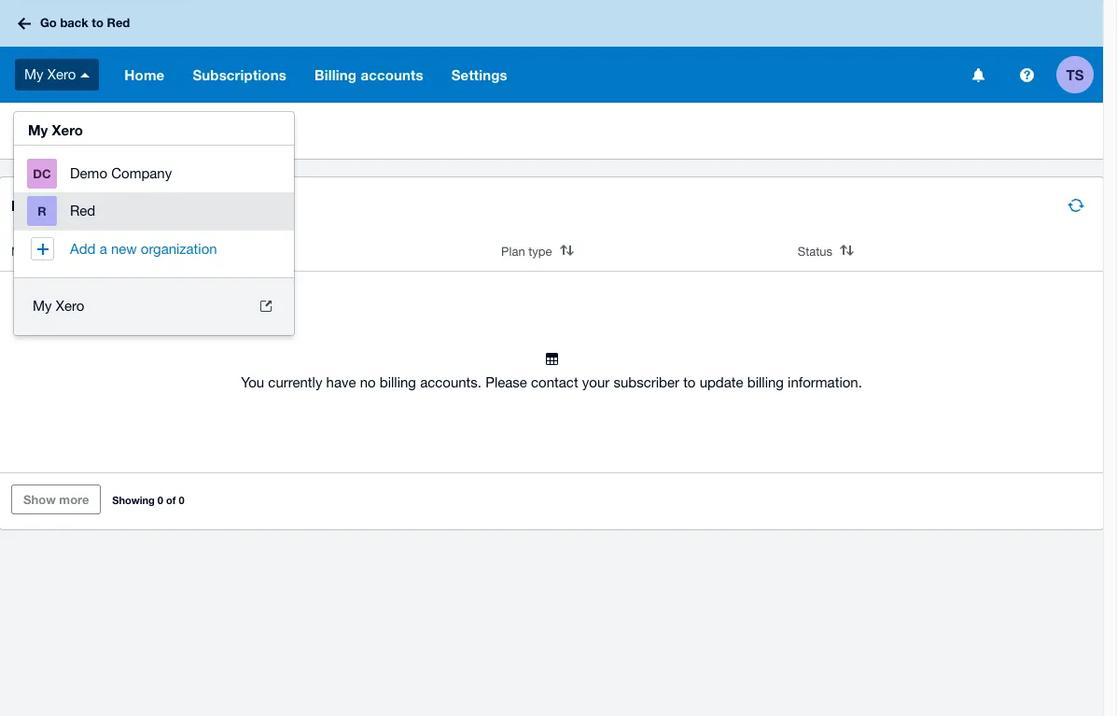 Task type: locate. For each thing, give the bounding box(es) containing it.
2 vertical spatial xero
[[56, 298, 84, 314]]

0 horizontal spatial svg image
[[81, 73, 90, 77]]

accounts
[[361, 66, 424, 83], [66, 120, 136, 140], [56, 197, 118, 214]]

settings button
[[438, 47, 522, 103]]

have
[[326, 374, 356, 390]]

svg image down go back to red
[[81, 73, 90, 77]]

show more
[[23, 492, 89, 507]]

to
[[92, 15, 104, 30], [683, 374, 696, 390]]

go back to red
[[40, 15, 130, 30]]

your
[[582, 374, 610, 390]]

my xero button
[[0, 47, 110, 103]]

0 vertical spatial to
[[92, 15, 104, 30]]

my xero down go
[[24, 66, 76, 82]]

status button
[[798, 245, 854, 259]]

0 left of
[[158, 494, 163, 506]]

0 vertical spatial billing accounts
[[315, 66, 424, 83]]

1 0 from the left
[[158, 494, 163, 506]]

0 horizontal spatial red
[[70, 203, 95, 219]]

0 vertical spatial billing
[[315, 66, 357, 83]]

svg image
[[1020, 68, 1034, 82], [81, 73, 90, 77]]

my down go
[[24, 66, 43, 82]]

add a new organization
[[70, 240, 217, 256]]

0 vertical spatial xero
[[47, 66, 76, 82]]

ts
[[1067, 66, 1084, 83]]

1 vertical spatial to
[[683, 374, 696, 390]]

my xero up demo
[[28, 121, 83, 138]]

to left update
[[683, 374, 696, 390]]

to right back
[[92, 15, 104, 30]]

my down name button
[[33, 298, 52, 314]]

1 horizontal spatial to
[[683, 374, 696, 390]]

add
[[70, 240, 96, 256]]

company
[[111, 165, 172, 181]]

accounts down demo
[[56, 197, 118, 214]]

back
[[60, 15, 88, 30]]

billing accounts
[[315, 66, 424, 83], [15, 120, 136, 140], [11, 197, 118, 214]]

my
[[24, 66, 43, 82], [28, 121, 48, 138], [33, 298, 52, 314]]

1 horizontal spatial billing
[[748, 374, 784, 390]]

2 vertical spatial my
[[33, 298, 52, 314]]

accounts left settings dropdown button
[[361, 66, 424, 83]]

xero
[[47, 66, 76, 82], [52, 121, 83, 138], [56, 298, 84, 314]]

you
[[241, 374, 264, 390]]

my down my xero popup button
[[28, 121, 48, 138]]

navigation containing demo company
[[14, 145, 294, 277]]

demo company link
[[14, 155, 294, 192]]

0 vertical spatial accounts
[[361, 66, 424, 83]]

demo company
[[70, 165, 172, 181]]

accounts up demo
[[66, 120, 136, 140]]

0 right of
[[179, 494, 184, 506]]

showing 0 of 0
[[112, 494, 184, 506]]

1 horizontal spatial 0
[[179, 494, 184, 506]]

navigation
[[14, 145, 294, 277]]

0 horizontal spatial to
[[92, 15, 104, 30]]

subscriptions
[[193, 66, 287, 83]]

1 vertical spatial svg image
[[972, 68, 984, 82]]

name button
[[11, 245, 58, 259]]

new
[[111, 240, 137, 256]]

my xero link
[[14, 288, 294, 325]]

red
[[107, 15, 130, 30], [70, 203, 95, 219]]

red up add
[[70, 203, 95, 219]]

plan
[[501, 245, 525, 259]]

1 billing from the left
[[380, 374, 416, 390]]

1 horizontal spatial red
[[107, 15, 130, 30]]

xero down add
[[56, 298, 84, 314]]

0 vertical spatial red
[[107, 15, 130, 30]]

0 horizontal spatial 0
[[158, 494, 163, 506]]

my xero
[[24, 66, 76, 82], [28, 121, 83, 138], [33, 298, 84, 314]]

svg image
[[18, 17, 31, 29], [972, 68, 984, 82]]

billing inside banner
[[315, 66, 357, 83]]

red right back
[[107, 15, 130, 30]]

1 vertical spatial red
[[70, 203, 95, 219]]

xero up demo
[[52, 121, 83, 138]]

0 horizontal spatial svg image
[[18, 17, 31, 29]]

show more button
[[11, 485, 101, 514]]

xero inside "my xero" link
[[56, 298, 84, 314]]

0 horizontal spatial billing
[[380, 374, 416, 390]]

2 0 from the left
[[179, 494, 184, 506]]

a
[[100, 240, 107, 256]]

billing right no
[[380, 374, 416, 390]]

0 vertical spatial my
[[24, 66, 43, 82]]

banner
[[0, 0, 1103, 335]]

billing
[[380, 374, 416, 390], [748, 374, 784, 390]]

no
[[360, 374, 376, 390]]

0
[[158, 494, 163, 506], [179, 494, 184, 506]]

1 vertical spatial xero
[[52, 121, 83, 138]]

my xero down name button
[[33, 298, 84, 314]]

billing
[[315, 66, 357, 83], [15, 120, 62, 140], [11, 197, 52, 214]]

type
[[529, 245, 552, 259]]

xero down go back to red link
[[47, 66, 76, 82]]

0 vertical spatial my xero
[[24, 66, 76, 82]]

svg image left ts
[[1020, 68, 1034, 82]]

plan type
[[501, 245, 552, 259]]

0 vertical spatial svg image
[[18, 17, 31, 29]]

subscriptions link
[[179, 47, 301, 103]]

go back to red link
[[11, 7, 141, 40]]

add a new organization link
[[14, 230, 294, 268]]

2 billing from the left
[[748, 374, 784, 390]]

accounts.
[[420, 374, 482, 390]]

name
[[11, 245, 43, 259]]

my inside my xero popup button
[[24, 66, 43, 82]]

billing right update
[[748, 374, 784, 390]]

1 horizontal spatial svg image
[[972, 68, 984, 82]]

1 vertical spatial billing
[[15, 120, 62, 140]]

home link
[[110, 47, 179, 103]]



Task type: describe. For each thing, give the bounding box(es) containing it.
my inside "my xero" link
[[33, 298, 52, 314]]

plan type button
[[501, 245, 574, 259]]

billing accounts inside 'billing accounts' link
[[315, 66, 424, 83]]

1 vertical spatial accounts
[[66, 120, 136, 140]]

country button
[[229, 245, 293, 259]]

ts button
[[1057, 47, 1103, 103]]

subscriber
[[614, 374, 680, 390]]

organization
[[141, 240, 217, 256]]

to inside banner
[[92, 15, 104, 30]]

currently
[[268, 374, 322, 390]]

status
[[798, 245, 833, 259]]

1 vertical spatial billing accounts
[[15, 120, 136, 140]]

you currently have no billing accounts. please contact your subscriber to update billing information.
[[241, 374, 862, 390]]

accounts inside 'billing accounts' link
[[361, 66, 424, 83]]

information.
[[788, 374, 862, 390]]

demo
[[70, 165, 107, 181]]

1 vertical spatial my
[[28, 121, 48, 138]]

1 horizontal spatial svg image
[[1020, 68, 1034, 82]]

2 vertical spatial billing accounts
[[11, 197, 118, 214]]

update
[[700, 374, 744, 390]]

svg image inside my xero popup button
[[81, 73, 90, 77]]

settings
[[452, 66, 508, 83]]

home
[[124, 66, 165, 83]]

my xero inside popup button
[[24, 66, 76, 82]]

go
[[40, 15, 57, 30]]

xero inside my xero popup button
[[47, 66, 76, 82]]

red link
[[14, 192, 294, 230]]

2 vertical spatial accounts
[[56, 197, 118, 214]]

2 vertical spatial billing
[[11, 197, 52, 214]]

more
[[59, 492, 89, 507]]

1 vertical spatial my xero
[[28, 121, 83, 138]]

2 vertical spatial my xero
[[33, 298, 84, 314]]

country
[[229, 245, 272, 259]]

please
[[486, 374, 527, 390]]

show
[[23, 492, 56, 507]]

banner containing ts
[[0, 0, 1103, 335]]

billing accounts link
[[301, 47, 438, 103]]

svg image inside go back to red link
[[18, 17, 31, 29]]

contact
[[531, 374, 578, 390]]

showing
[[112, 494, 155, 506]]

of
[[166, 494, 176, 506]]



Task type: vqa. For each thing, say whether or not it's contained in the screenshot.
2023
no



